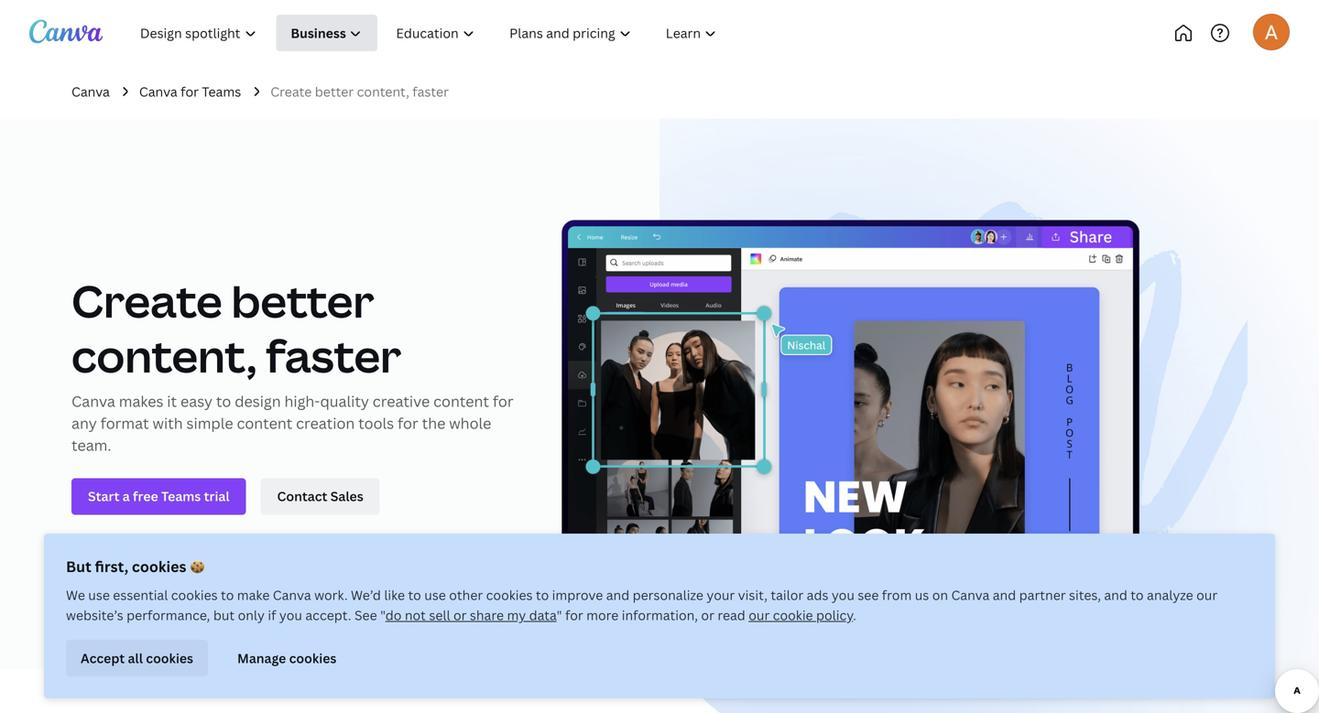 Task type: describe. For each thing, give the bounding box(es) containing it.
your
[[707, 587, 735, 604]]

but
[[213, 607, 235, 624]]

2 and from the left
[[993, 587, 1016, 604]]

with
[[153, 414, 183, 433]]

the
[[422, 414, 446, 433]]

more
[[587, 607, 619, 624]]

canva inside create better content, faster canva makes it easy to design high-quality creative content for any format with simple content creation tools for the whole team.
[[71, 392, 115, 411]]

sell
[[429, 607, 450, 624]]

tools
[[358, 414, 394, 433]]

faster for create better content, faster canva makes it easy to design high-quality creative content for any format with simple content creation tools for the whole team.
[[266, 326, 401, 386]]

see
[[858, 587, 879, 604]]

to up but
[[221, 587, 234, 604]]

faster for create better content, faster
[[413, 83, 449, 100]]

1 vertical spatial our
[[749, 607, 770, 624]]

1 and from the left
[[606, 587, 630, 604]]

teams
[[202, 83, 241, 100]]

first,
[[95, 557, 128, 577]]

sites,
[[1069, 587, 1101, 604]]

create better content, faster canva makes it easy to design high-quality creative content for any format with simple content creation tools for the whole team.
[[71, 271, 514, 455]]

work.
[[314, 587, 348, 604]]

1 horizontal spatial you
[[832, 587, 855, 604]]

other
[[449, 587, 483, 604]]

1 or from the left
[[454, 607, 467, 624]]

to up data
[[536, 587, 549, 604]]

creative
[[373, 392, 430, 411]]

" inside we use essential cookies to make canva work. we'd like to use other cookies to improve and personalize your visit, tailor ads you see from us on canva and partner sites, and to analyze our website's performance, but only if you accept. see "
[[380, 607, 386, 624]]

like
[[384, 587, 405, 604]]

1 use from the left
[[88, 587, 110, 604]]

2 use from the left
[[424, 587, 446, 604]]

analyze
[[1147, 587, 1194, 604]]

share
[[470, 607, 504, 624]]

personalize
[[633, 587, 704, 604]]

if
[[268, 607, 276, 624]]

all
[[128, 650, 143, 667]]

do
[[386, 607, 402, 624]]

website's
[[66, 607, 123, 624]]

do not sell or share my data link
[[386, 607, 557, 624]]

create for create better content, faster
[[271, 83, 312, 100]]

easy
[[180, 392, 213, 411]]

quality
[[320, 392, 369, 411]]

cookies down '🍪'
[[171, 587, 218, 604]]

better for create better content, faster canva makes it easy to design high-quality creative content for any format with simple content creation tools for the whole team.
[[231, 271, 374, 331]]

manage
[[237, 650, 286, 667]]

ads
[[807, 587, 829, 604]]

to inside create better content, faster canva makes it easy to design high-quality creative content for any format with simple content creation tools for the whole team.
[[216, 392, 231, 411]]

cookies up my
[[486, 587, 533, 604]]

create better content, faster
[[271, 83, 449, 100]]

makes
[[119, 392, 163, 411]]

accept all cookies button
[[66, 640, 208, 677]]

visit,
[[738, 587, 768, 604]]

we
[[66, 587, 85, 604]]

creation
[[296, 414, 355, 433]]

partner
[[1019, 587, 1066, 604]]

improve
[[552, 587, 603, 604]]

design
[[235, 392, 281, 411]]



Task type: locate. For each thing, give the bounding box(es) containing it.
or right sell
[[454, 607, 467, 624]]

1 horizontal spatial our
[[1197, 587, 1218, 604]]

cookies
[[132, 557, 186, 577], [171, 587, 218, 604], [486, 587, 533, 604], [146, 650, 193, 667], [289, 650, 337, 667]]

our down visit,
[[749, 607, 770, 624]]

1 horizontal spatial use
[[424, 587, 446, 604]]

2 horizontal spatial and
[[1104, 587, 1128, 604]]

information,
[[622, 607, 698, 624]]

only
[[238, 607, 265, 624]]

0 vertical spatial content
[[434, 392, 489, 411]]

0 horizontal spatial use
[[88, 587, 110, 604]]

whole
[[449, 414, 491, 433]]

use up website's
[[88, 587, 110, 604]]

0 horizontal spatial content,
[[71, 326, 257, 386]]

content, inside create better content, faster canva makes it easy to design high-quality creative content for any format with simple content creation tools for the whole team.
[[71, 326, 257, 386]]

simple
[[186, 414, 233, 433]]

create inside create better content, faster canva makes it easy to design high-quality creative content for any format with simple content creation tools for the whole team.
[[71, 271, 222, 331]]

1 horizontal spatial content
[[434, 392, 489, 411]]

1 horizontal spatial create
[[271, 83, 312, 100]]

from
[[882, 587, 912, 604]]

on
[[932, 587, 948, 604]]

2 " from the left
[[557, 607, 562, 624]]

you right if
[[279, 607, 302, 624]]

better for create better content, faster
[[315, 83, 354, 100]]

0 vertical spatial you
[[832, 587, 855, 604]]

faster up quality
[[266, 326, 401, 386]]

performance,
[[127, 607, 210, 624]]

content up the whole
[[434, 392, 489, 411]]

our right analyze
[[1197, 587, 1218, 604]]

high-
[[284, 392, 320, 411]]

tailor
[[771, 587, 804, 604]]

cookie
[[773, 607, 813, 624]]

1 horizontal spatial faster
[[413, 83, 449, 100]]

content down design
[[237, 414, 293, 433]]

our inside we use essential cookies to make canva work. we'd like to use other cookies to improve and personalize your visit, tailor ads you see from us on canva and partner sites, and to analyze our website's performance, but only if you accept. see "
[[1197, 587, 1218, 604]]

0 horizontal spatial or
[[454, 607, 467, 624]]

.
[[853, 607, 857, 624]]

it
[[167, 392, 177, 411]]

better inside create better content, faster canva makes it easy to design high-quality creative content for any format with simple content creation tools for the whole team.
[[231, 271, 374, 331]]

team.
[[71, 436, 111, 455]]

and
[[606, 587, 630, 604], [993, 587, 1016, 604], [1104, 587, 1128, 604]]

1 vertical spatial you
[[279, 607, 302, 624]]

0 horizontal spatial create
[[71, 271, 222, 331]]

essential
[[113, 587, 168, 604]]

you up the policy
[[832, 587, 855, 604]]

1 vertical spatial faster
[[266, 326, 401, 386]]

but
[[66, 557, 91, 577]]

top level navigation element
[[125, 15, 795, 51]]

format
[[100, 414, 149, 433]]

🍪
[[190, 557, 205, 577]]

1 horizontal spatial or
[[701, 607, 715, 624]]

cookies right "all"
[[146, 650, 193, 667]]

make
[[237, 587, 270, 604]]

content,
[[357, 83, 409, 100], [71, 326, 257, 386]]

1 vertical spatial create
[[71, 271, 222, 331]]

" down "improve"
[[557, 607, 562, 624]]

3 and from the left
[[1104, 587, 1128, 604]]

1 horizontal spatial and
[[993, 587, 1016, 604]]

0 horizontal spatial "
[[380, 607, 386, 624]]

you
[[832, 587, 855, 604], [279, 607, 302, 624]]

my
[[507, 607, 526, 624]]

canva
[[71, 83, 110, 100], [139, 83, 178, 100], [71, 392, 115, 411], [273, 587, 311, 604], [952, 587, 990, 604]]

manage cookies button
[[223, 640, 351, 677]]

content, for create better content, faster canva makes it easy to design high-quality creative content for any format with simple content creation tools for the whole team.
[[71, 326, 257, 386]]

0 vertical spatial better
[[315, 83, 354, 100]]

1 horizontal spatial "
[[557, 607, 562, 624]]

1 horizontal spatial content,
[[357, 83, 409, 100]]

create
[[271, 83, 312, 100], [71, 271, 222, 331]]

use up sell
[[424, 587, 446, 604]]

but first, cookies 🍪
[[66, 557, 205, 577]]

0 horizontal spatial and
[[606, 587, 630, 604]]

faster
[[413, 83, 449, 100], [266, 326, 401, 386]]

content, for create better content, faster
[[357, 83, 409, 100]]

0 horizontal spatial you
[[279, 607, 302, 624]]

and left partner
[[993, 587, 1016, 604]]

to right like
[[408, 587, 421, 604]]

or
[[454, 607, 467, 624], [701, 607, 715, 624]]

policy
[[816, 607, 853, 624]]

1 vertical spatial content
[[237, 414, 293, 433]]

1 vertical spatial better
[[231, 271, 374, 331]]

1 vertical spatial content,
[[71, 326, 257, 386]]

to
[[216, 392, 231, 411], [221, 587, 234, 604], [408, 587, 421, 604], [536, 587, 549, 604], [1131, 587, 1144, 604]]

0 horizontal spatial content
[[237, 414, 293, 433]]

1 " from the left
[[380, 607, 386, 624]]

0 horizontal spatial our
[[749, 607, 770, 624]]

faster inside create better content, faster canva makes it easy to design high-quality creative content for any format with simple content creation tools for the whole team.
[[266, 326, 401, 386]]

we use essential cookies to make canva work. we'd like to use other cookies to improve and personalize your visit, tailor ads you see from us on canva and partner sites, and to analyze our website's performance, but only if you accept. see "
[[66, 587, 1218, 624]]

create for create better content, faster canva makes it easy to design high-quality creative content for any format with simple content creation tools for the whole team.
[[71, 271, 222, 331]]

0 vertical spatial faster
[[413, 83, 449, 100]]

do not sell or share my data " for more information, or read our cookie policy .
[[386, 607, 857, 624]]

0 vertical spatial create
[[271, 83, 312, 100]]

data
[[529, 607, 557, 624]]

content
[[434, 392, 489, 411], [237, 414, 293, 433]]

accept.
[[305, 607, 351, 624]]

canva for teams link
[[139, 82, 241, 102]]

not
[[405, 607, 426, 624]]

read
[[718, 607, 746, 624]]

0 vertical spatial content,
[[357, 83, 409, 100]]

canva for teams
[[139, 83, 241, 100]]

to left analyze
[[1131, 587, 1144, 604]]

better
[[315, 83, 354, 100], [231, 271, 374, 331]]

to up simple
[[216, 392, 231, 411]]

us
[[915, 587, 929, 604]]

we'd
[[351, 587, 381, 604]]

manage cookies
[[237, 650, 337, 667]]

or left read
[[701, 607, 715, 624]]

our cookie policy link
[[749, 607, 853, 624]]

and right sites,
[[1104, 587, 1128, 604]]

use
[[88, 587, 110, 604], [424, 587, 446, 604]]

" right 'see'
[[380, 607, 386, 624]]

see
[[355, 607, 377, 624]]

"
[[380, 607, 386, 624], [557, 607, 562, 624]]

2 or from the left
[[701, 607, 715, 624]]

for
[[181, 83, 199, 100], [493, 392, 514, 411], [398, 414, 418, 433], [565, 607, 583, 624]]

and up do not sell or share my data " for more information, or read our cookie policy .
[[606, 587, 630, 604]]

0 vertical spatial our
[[1197, 587, 1218, 604]]

cookies up essential at bottom
[[132, 557, 186, 577]]

accept
[[81, 650, 125, 667]]

any
[[71, 414, 97, 433]]

accept all cookies
[[81, 650, 193, 667]]

our
[[1197, 587, 1218, 604], [749, 607, 770, 624]]

cookies down accept.
[[289, 650, 337, 667]]

0 horizontal spatial faster
[[266, 326, 401, 386]]

canva link
[[71, 82, 110, 102]]

faster down top level navigation element
[[413, 83, 449, 100]]



Task type: vqa. For each thing, say whether or not it's contained in the screenshot.
see
yes



